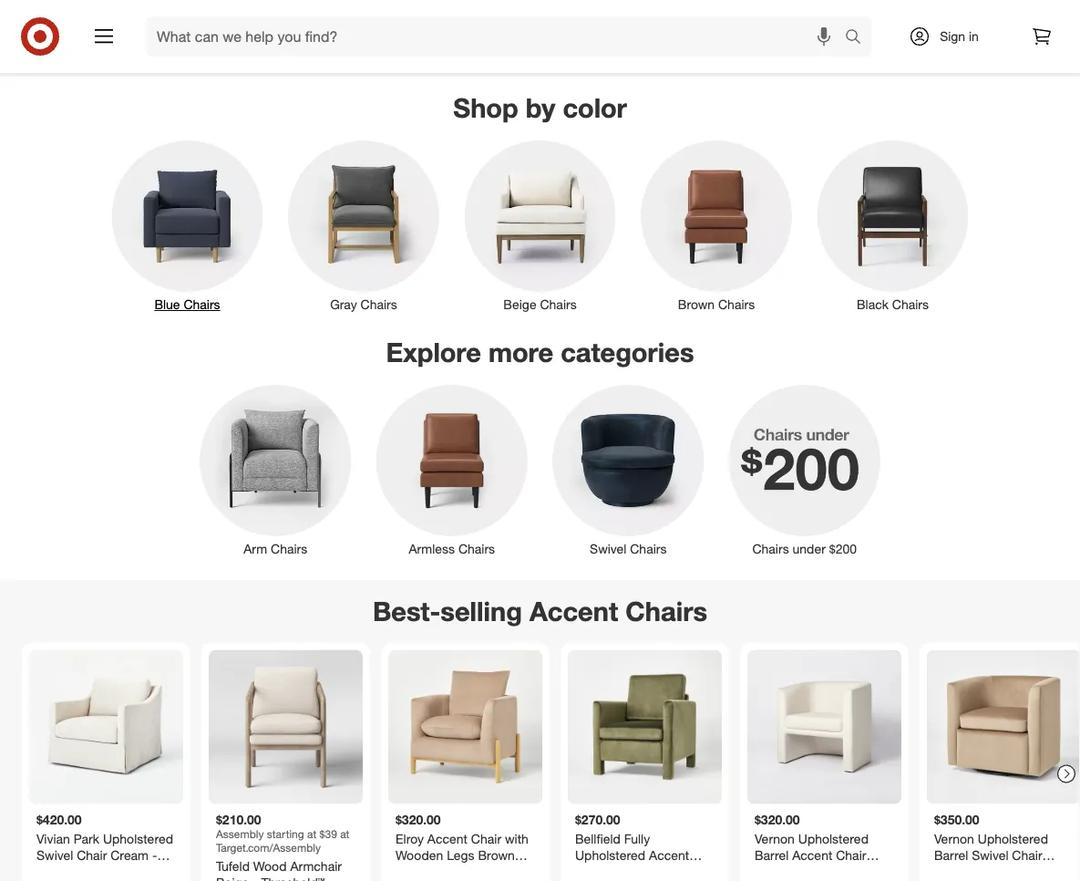Task type: describe. For each thing, give the bounding box(es) containing it.
explore inside lounge in sophisticated style with a tufted accent chair. explore tufted chairs in a variety of designs to match your decor style.
[[759, 16, 802, 31]]

armless chairs link
[[364, 381, 540, 558]]

end
[[658, 0, 680, 13]]

accent
[[530, 595, 619, 627]]

swivel
[[590, 541, 627, 557]]

chairs under $200 link
[[717, 381, 893, 558]]

chair,
[[170, 0, 199, 13]]

you're
[[395, 0, 429, 13]]

gray
[[330, 297, 357, 312]]

black chairs link
[[805, 137, 982, 314]]

with for variety
[[896, 0, 919, 13]]

$210.00
[[216, 811, 261, 827]]

$320.00 for "vernon upholstered barrel accent chair natural linen - threshold™ designed with studio mcgee" image
[[755, 811, 800, 827]]

your inside lounge in sophisticated style with a tufted accent chair. explore tufted chairs in a variety of designs to match your decor style.
[[765, 34, 789, 50]]

designs
[[961, 16, 1005, 31]]

if
[[385, 0, 392, 13]]

both,
[[239, 16, 268, 31]]

& for modern
[[320, 16, 328, 31]]

carousel region
[[0, 580, 1081, 881]]

gray chairs
[[330, 297, 397, 312]]

threshold™
[[261, 874, 325, 881]]

some
[[526, 0, 558, 13]]

swivel chairs
[[590, 541, 667, 557]]

easygoing
[[511, 34, 569, 50]]

blue chairs
[[154, 297, 220, 312]]

ottoman
[[502, 16, 550, 31]]

categories
[[561, 336, 695, 368]]

by
[[526, 91, 556, 124]]

the classic wingback chair, with its signature winged sides and tall back, works well for both, modern & traditional-style seating. link
[[29, 0, 370, 62]]

and inside if you're looking to enjoy some quiet time at the end of a long day, a chair & ottoman set is perfect for you. find comfortable and easygoing styles for your space.
[[485, 34, 507, 50]]

time
[[593, 0, 618, 13]]

$270.00
[[576, 811, 621, 827]]

chairs inside carousel region
[[626, 595, 708, 627]]

1 vertical spatial tufted
[[806, 16, 840, 31]]

brown chairs
[[678, 297, 755, 312]]

beige chairs link
[[452, 137, 629, 314]]

the classic wingback chair, with its signature winged sides and tall back, works well for both, modern & traditional-style seating.
[[44, 0, 345, 50]]

$39
[[320, 827, 337, 841]]

beige inside '$210.00 assembly starting at $39 at target.com/assembly tufeld wood armchair beige - threshold™'
[[216, 874, 249, 881]]

vivian park upholstered swivel chair cream - threshold™ designed with studio mcgee image
[[29, 650, 183, 804]]

explore more categories
[[386, 336, 695, 368]]

perfect
[[587, 16, 628, 31]]

arm chairs
[[244, 541, 308, 557]]

sign in link
[[894, 16, 1008, 57]]

day,
[[423, 16, 445, 31]]

decor
[[793, 34, 826, 50]]

modern
[[272, 16, 316, 31]]

sides
[[44, 16, 74, 31]]

best-
[[373, 595, 441, 627]]

blue
[[154, 297, 180, 312]]

chairs for blue chairs
[[184, 297, 220, 312]]

quiet
[[561, 0, 590, 13]]

tufeld wood armchair beige - threshold™ image
[[209, 650, 363, 804]]

arm chairs link
[[187, 381, 364, 558]]

chair.
[[725, 16, 755, 31]]

seating.
[[135, 34, 180, 50]]

black
[[857, 297, 889, 312]]

chairs
[[843, 16, 877, 31]]

chair
[[459, 16, 487, 31]]

tall
[[103, 16, 119, 31]]

beige chairs
[[504, 297, 577, 312]]

chairs for armless chairs
[[459, 541, 495, 557]]

blue chairs link
[[99, 137, 276, 314]]

2 horizontal spatial for
[[632, 16, 647, 31]]

gray chairs link
[[276, 137, 452, 314]]

looking
[[432, 0, 474, 13]]

well
[[195, 16, 217, 31]]

$350.00 link
[[928, 650, 1081, 881]]

sophisticated
[[785, 0, 862, 13]]

1 horizontal spatial tufted
[[933, 0, 967, 13]]

find
[[385, 34, 409, 50]]

elroy accent chair with wooden legs brown velvet - threshold™ designed with studio mcgee image
[[389, 650, 543, 804]]

style inside lounge in sophisticated style with a tufted accent chair. explore tufted chairs in a variety of designs to match your decor style.
[[866, 0, 892, 13]]

chairs for beige chairs
[[540, 297, 577, 312]]

sign in
[[940, 28, 979, 44]]

the
[[44, 0, 65, 13]]

the
[[636, 0, 654, 13]]

search button
[[837, 16, 881, 60]]

traditional-
[[44, 34, 105, 50]]

brown chairs link
[[629, 137, 805, 314]]

of inside if you're looking to enjoy some quiet time at the end of a long day, a chair & ottoman set is perfect for you. find comfortable and easygoing styles for your space.
[[683, 0, 694, 13]]

styles
[[572, 34, 605, 50]]

more
[[489, 336, 554, 368]]

enjoy
[[492, 0, 523, 13]]

best-selling accent chairs
[[373, 595, 708, 627]]

$200
[[830, 541, 857, 557]]

$210.00 assembly starting at $39 at target.com/assembly tufeld wood armchair beige - threshold™
[[216, 811, 350, 881]]

under
[[793, 541, 826, 557]]

target.com/assembly
[[216, 841, 321, 855]]

and inside the classic wingback chair, with its signature winged sides and tall back, works well for both, modern & traditional-style seating.
[[78, 16, 99, 31]]



Task type: locate. For each thing, give the bounding box(es) containing it.
long
[[395, 16, 420, 31]]

vernon upholstered barrel swivel chair light brown velvet - threshold™ designed with studio mcgee image
[[928, 650, 1081, 804]]

1 vertical spatial explore
[[386, 336, 481, 368]]

your inside if you're looking to enjoy some quiet time at the end of a long day, a chair & ottoman set is perfect for you. find comfortable and easygoing styles for your space.
[[628, 34, 653, 50]]

0 vertical spatial of
[[683, 0, 694, 13]]

1 $320.00 link from the left
[[389, 650, 543, 881]]

0 horizontal spatial explore
[[386, 336, 481, 368]]

2 your from the left
[[765, 34, 789, 50]]

0 horizontal spatial in
[[772, 0, 782, 13]]

in for lounge
[[772, 0, 782, 13]]

chairs right arm
[[271, 541, 308, 557]]

0 horizontal spatial $320.00 link
[[389, 650, 543, 881]]

chairs for brown chairs
[[719, 297, 755, 312]]

in
[[772, 0, 782, 13], [881, 16, 891, 31], [969, 28, 979, 44]]

wood
[[253, 858, 287, 874]]

and down the classic
[[78, 16, 99, 31]]

$420.00 link
[[29, 650, 183, 881]]

&
[[320, 16, 328, 31], [491, 16, 499, 31]]

0 vertical spatial tufted
[[933, 0, 967, 13]]

at
[[622, 0, 633, 13], [307, 827, 317, 841], [340, 827, 350, 841]]

a down looking
[[449, 16, 456, 31]]

with up "variety"
[[896, 0, 919, 13]]

at right the $39
[[340, 827, 350, 841]]

style down 'tall'
[[105, 34, 132, 50]]

& for chair
[[491, 16, 499, 31]]

& down winged
[[320, 16, 328, 31]]

1 & from the left
[[320, 16, 328, 31]]

chairs left under
[[753, 541, 790, 557]]

its
[[230, 0, 243, 13]]

color
[[563, 91, 627, 124]]

0 vertical spatial beige
[[504, 297, 537, 312]]

0 horizontal spatial at
[[307, 827, 317, 841]]

chairs up explore more categories
[[540, 297, 577, 312]]

at left the $39
[[307, 827, 317, 841]]

1 your from the left
[[628, 34, 653, 50]]

explore down gray chairs
[[386, 336, 481, 368]]

explore
[[759, 16, 802, 31], [386, 336, 481, 368]]

1 horizontal spatial for
[[609, 34, 624, 50]]

black chairs
[[857, 297, 929, 312]]

space.
[[656, 34, 694, 50]]

in for sign
[[969, 28, 979, 44]]

and down the chair
[[485, 34, 507, 50]]

chairs down 'swivel chairs'
[[626, 595, 708, 627]]

of inside lounge in sophisticated style with a tufted accent chair. explore tufted chairs in a variety of designs to match your decor style.
[[946, 16, 957, 31]]

chairs inside beige chairs link
[[540, 297, 577, 312]]

to
[[477, 0, 488, 13], [1009, 16, 1020, 31]]

chairs right brown
[[719, 297, 755, 312]]

2 horizontal spatial at
[[622, 0, 633, 13]]

for down its
[[220, 16, 236, 31]]

a down if
[[385, 16, 391, 31]]

chairs right swivel
[[630, 541, 667, 557]]

chairs inside arm chairs link
[[271, 541, 308, 557]]

classic
[[69, 0, 108, 13]]

of
[[683, 0, 694, 13], [946, 16, 957, 31]]

comfortable
[[413, 34, 482, 50]]

in right lounge on the top right of page
[[772, 0, 782, 13]]

of right "variety"
[[946, 16, 957, 31]]

winged
[[303, 0, 345, 13]]

1 vertical spatial and
[[485, 34, 507, 50]]

tufted
[[933, 0, 967, 13], [806, 16, 840, 31]]

2 with from the left
[[896, 0, 919, 13]]

chairs right 'black'
[[893, 297, 929, 312]]

chairs for gray chairs
[[361, 297, 397, 312]]

$320.00
[[396, 811, 441, 827], [755, 811, 800, 827]]

1 horizontal spatial of
[[946, 16, 957, 31]]

armchair
[[290, 858, 342, 874]]

at inside if you're looking to enjoy some quiet time at the end of a long day, a chair & ottoman set is perfect for you. find comfortable and easygoing styles for your space.
[[622, 0, 633, 13]]

with inside the classic wingback chair, with its signature winged sides and tall back, works well for both, modern & traditional-style seating.
[[203, 0, 227, 13]]

chairs for arm chairs
[[271, 541, 308, 557]]

$270.00 link
[[568, 650, 722, 881]]

& inside the classic wingback chair, with its signature winged sides and tall back, works well for both, modern & traditional-style seating.
[[320, 16, 328, 31]]

chairs right blue
[[184, 297, 220, 312]]

0 horizontal spatial of
[[683, 0, 694, 13]]

explore up decor
[[759, 16, 802, 31]]

$320.00 link
[[389, 650, 543, 881], [748, 650, 902, 881]]

0 horizontal spatial for
[[220, 16, 236, 31]]

tufted up sign
[[933, 0, 967, 13]]

works
[[157, 16, 191, 31]]

at left the
[[622, 0, 633, 13]]

1 horizontal spatial $320.00
[[755, 811, 800, 827]]

0 horizontal spatial style
[[105, 34, 132, 50]]

1 horizontal spatial explore
[[759, 16, 802, 31]]

chairs inside brown chairs link
[[719, 297, 755, 312]]

and
[[78, 16, 99, 31], [485, 34, 507, 50]]

chairs for black chairs
[[893, 297, 929, 312]]

starting
[[267, 827, 304, 841]]

$350.00
[[935, 811, 980, 827]]

is
[[575, 16, 584, 31]]

a left "variety"
[[894, 16, 901, 31]]

2 $320.00 link from the left
[[748, 650, 902, 881]]

2 & from the left
[[491, 16, 499, 31]]

chairs right gray
[[361, 297, 397, 312]]

wingback
[[111, 0, 166, 13]]

What can we help you find? suggestions appear below search field
[[146, 16, 850, 57]]

with inside lounge in sophisticated style with a tufted accent chair. explore tufted chairs in a variety of designs to match your decor style.
[[896, 0, 919, 13]]

arm
[[244, 541, 267, 557]]

1 vertical spatial to
[[1009, 16, 1020, 31]]

1 horizontal spatial in
[[881, 16, 891, 31]]

brown
[[678, 297, 715, 312]]

you.
[[651, 16, 674, 31]]

chairs inside swivel chairs link
[[630, 541, 667, 557]]

1 $320.00 from the left
[[396, 811, 441, 827]]

to down accent
[[1009, 16, 1020, 31]]

style inside the classic wingback chair, with its signature winged sides and tall back, works well for both, modern & traditional-style seating.
[[105, 34, 132, 50]]

to inside if you're looking to enjoy some quiet time at the end of a long day, a chair & ottoman set is perfect for you. find comfortable and easygoing styles for your space.
[[477, 0, 488, 13]]

1 horizontal spatial style
[[866, 0, 892, 13]]

1 horizontal spatial to
[[1009, 16, 1020, 31]]

accent
[[971, 0, 1010, 13]]

1 horizontal spatial your
[[765, 34, 789, 50]]

back,
[[123, 16, 154, 31]]

your down you.
[[628, 34, 653, 50]]

set
[[554, 16, 571, 31]]

in right sign
[[969, 28, 979, 44]]

chairs under $200
[[753, 541, 857, 557]]

chairs inside armless chairs link
[[459, 541, 495, 557]]

for down 'perfect'
[[609, 34, 624, 50]]

1 vertical spatial of
[[946, 16, 957, 31]]

vernon upholstered barrel accent chair natural linen - threshold™ designed with studio mcgee image
[[748, 650, 902, 804]]

2 $320.00 from the left
[[755, 811, 800, 827]]

chairs for swivel chairs
[[630, 541, 667, 557]]

1 with from the left
[[203, 0, 227, 13]]

style up chairs
[[866, 0, 892, 13]]

1 horizontal spatial with
[[896, 0, 919, 13]]

beige up more at the top of page
[[504, 297, 537, 312]]

variety
[[905, 16, 943, 31]]

search
[[837, 29, 881, 47]]

if you're looking to enjoy some quiet time at the end of a long day, a chair & ottoman set is perfect for you. find comfortable and easygoing styles for your space.
[[385, 0, 694, 50]]

to inside lounge in sophisticated style with a tufted accent chair. explore tufted chairs in a variety of designs to match your decor style.
[[1009, 16, 1020, 31]]

& down "enjoy"
[[491, 16, 499, 31]]

for inside the classic wingback chair, with its signature winged sides and tall back, works well for both, modern & traditional-style seating.
[[220, 16, 236, 31]]

1 horizontal spatial &
[[491, 16, 499, 31]]

-
[[253, 874, 258, 881]]

chairs inside gray chairs link
[[361, 297, 397, 312]]

if you're looking to enjoy some quiet time at the end of a long day, a chair & ottoman set is perfect for you. find comfortable and easygoing styles for your space. link
[[370, 0, 711, 62]]

1 horizontal spatial at
[[340, 827, 350, 841]]

tufted down sophisticated
[[806, 16, 840, 31]]

0 vertical spatial and
[[78, 16, 99, 31]]

1 vertical spatial beige
[[216, 874, 249, 881]]

chairs inside chairs under $200 link
[[753, 541, 790, 557]]

with up well
[[203, 0, 227, 13]]

0 horizontal spatial &
[[320, 16, 328, 31]]

with for for
[[203, 0, 227, 13]]

your left decor
[[765, 34, 789, 50]]

armless
[[409, 541, 455, 557]]

& inside if you're looking to enjoy some quiet time at the end of a long day, a chair & ottoman set is perfect for you. find comfortable and easygoing styles for your space.
[[491, 16, 499, 31]]

0 horizontal spatial your
[[628, 34, 653, 50]]

chairs inside black chairs link
[[893, 297, 929, 312]]

0 horizontal spatial beige
[[216, 874, 249, 881]]

beige left the -
[[216, 874, 249, 881]]

beige
[[504, 297, 537, 312], [216, 874, 249, 881]]

0 vertical spatial explore
[[759, 16, 802, 31]]

0 horizontal spatial tufted
[[806, 16, 840, 31]]

of right end on the right of page
[[683, 0, 694, 13]]

0 horizontal spatial $320.00
[[396, 811, 441, 827]]

0 horizontal spatial to
[[477, 0, 488, 13]]

signature
[[247, 0, 300, 13]]

chairs right armless
[[459, 541, 495, 557]]

0 vertical spatial to
[[477, 0, 488, 13]]

lounge in sophisticated style with a tufted accent chair. explore tufted chairs in a variety of designs to match your decor style.
[[725, 0, 1020, 50]]

armless chairs
[[409, 541, 495, 557]]

0 horizontal spatial with
[[203, 0, 227, 13]]

$420.00
[[36, 811, 82, 827]]

1 horizontal spatial beige
[[504, 297, 537, 312]]

to up the chair
[[477, 0, 488, 13]]

0 vertical spatial style
[[866, 0, 892, 13]]

$320.00 for elroy accent chair with wooden legs brown velvet - threshold™ designed with studio mcgee image
[[396, 811, 441, 827]]

chairs
[[184, 297, 220, 312], [361, 297, 397, 312], [540, 297, 577, 312], [719, 297, 755, 312], [893, 297, 929, 312], [271, 541, 308, 557], [459, 541, 495, 557], [630, 541, 667, 557], [753, 541, 790, 557], [626, 595, 708, 627]]

swivel chairs link
[[540, 381, 717, 558]]

bellfield fully upholstered accent chair olive green velvet (fa) - threshold™ designed with studio mcgee image
[[568, 650, 722, 804]]

in right chairs
[[881, 16, 891, 31]]

a up "variety"
[[923, 0, 930, 13]]

1 horizontal spatial $320.00 link
[[748, 650, 902, 881]]

1 vertical spatial style
[[105, 34, 132, 50]]

for down the
[[632, 16, 647, 31]]

lounge in sophisticated style with a tufted accent chair. explore tufted chairs in a variety of designs to match your decor style. link
[[711, 0, 1052, 62]]

0 horizontal spatial and
[[78, 16, 99, 31]]

lounge
[[725, 0, 768, 13]]

match
[[725, 34, 761, 50]]

chairs inside blue chairs link
[[184, 297, 220, 312]]

1 horizontal spatial and
[[485, 34, 507, 50]]

selling
[[441, 595, 523, 627]]

2 horizontal spatial in
[[969, 28, 979, 44]]



Task type: vqa. For each thing, say whether or not it's contained in the screenshot.
the middle Get
no



